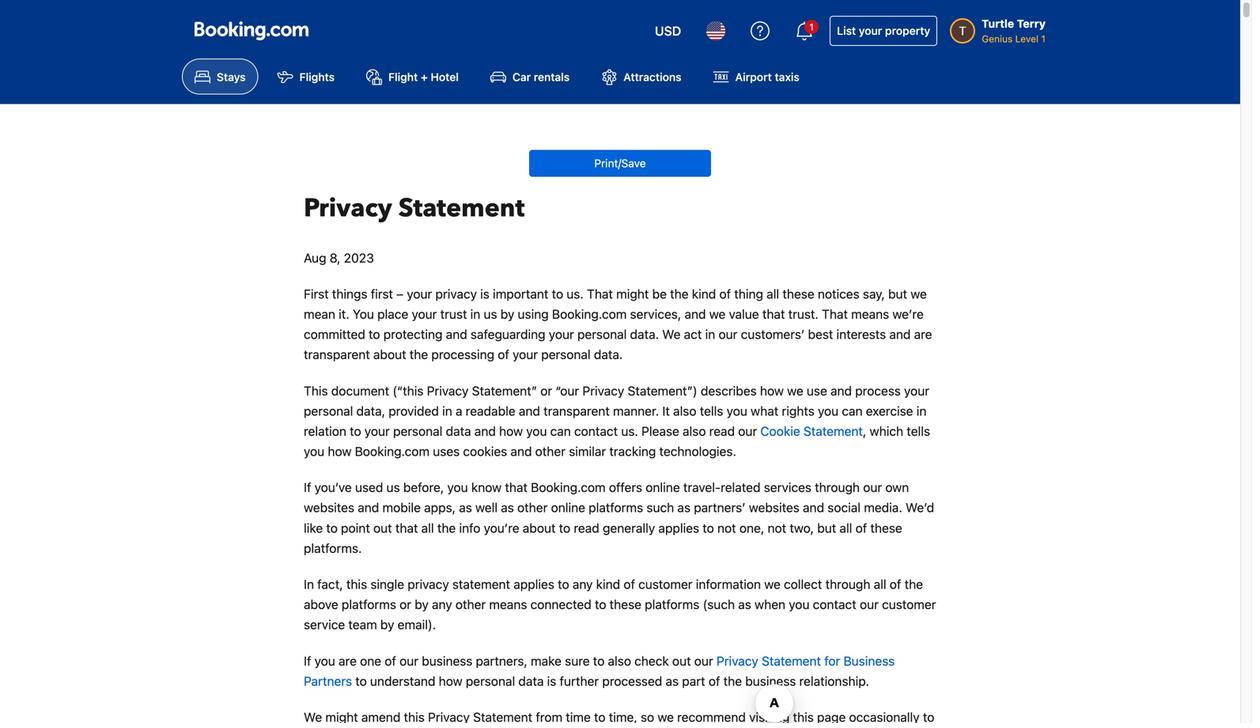 Task type: describe. For each thing, give the bounding box(es) containing it.
all inside the in fact, this single privacy statement applies to any kind of customer information we collect through all of the above platforms or by any other means connected to these platforms (such as when you contact our customer service team by email).
[[874, 577, 887, 592]]

of down media.
[[890, 577, 902, 592]]

1 vertical spatial that
[[822, 307, 848, 322]]

social
[[828, 500, 861, 515]]

committed
[[304, 327, 365, 342]]

data,
[[357, 403, 385, 418]]

process
[[856, 383, 901, 398]]

in right act
[[706, 327, 716, 342]]

our inside the in fact, this single privacy statement applies to any kind of customer information we collect through all of the above platforms or by any other means connected to these platforms (such as when you contact our customer service team by email).
[[860, 597, 879, 612]]

personal down the might
[[578, 327, 627, 342]]

you inside the , which tells you how booking.com uses cookies and other similar tracking technologies.
[[304, 444, 325, 459]]

1 horizontal spatial customer
[[882, 597, 937, 612]]

1 vertical spatial data.
[[594, 347, 623, 362]]

aug
[[304, 250, 326, 265]]

platforms.
[[304, 541, 362, 556]]

1 inside "button"
[[810, 21, 814, 32]]

cookie statement
[[761, 424, 863, 439]]

we
[[663, 327, 681, 342]]

+
[[421, 70, 428, 83]]

1 vertical spatial online
[[551, 500, 586, 515]]

service
[[304, 617, 345, 632]]

0 horizontal spatial are
[[339, 653, 357, 668]]

of down safeguarding
[[498, 347, 510, 362]]

please
[[642, 424, 680, 439]]

1 vertical spatial also
[[683, 424, 706, 439]]

travel-
[[684, 480, 721, 495]]

you down statement"
[[526, 424, 547, 439]]

print/save
[[595, 157, 646, 170]]

be
[[653, 286, 667, 301]]

if for if you are one of our business partners, make sure to also check out our
[[304, 653, 311, 668]]

we inside this document ("this privacy statement" or "our privacy statement") describes how we use and process your personal data, provided in a readable and transparent manner. it also tells you what rights you can exercise in relation to your personal data and how you can contact us. please also read our
[[787, 383, 804, 398]]

one
[[360, 653, 382, 668]]

point
[[341, 521, 370, 536]]

statement"
[[472, 383, 537, 398]]

privacy right "our
[[583, 383, 625, 398]]

privacy inside first things first – your privacy is important to us. that might be the kind of thing all these notices say, but we mean it. you place your trust in us by using booking.com services, and we value that trust. that means we're committed to protecting and safeguarding your personal data. we act in our customers' best interests and are transparent about the processing of your personal data.
[[436, 286, 477, 301]]

exercise
[[866, 403, 914, 418]]

booking.com inside first things first – your privacy is important to us. that might be the kind of thing all these notices say, but we mean it. you place your trust in us by using booking.com services, and we value that trust. that means we're committed to protecting and safeguarding your personal data. we act in our customers' best interests and are transparent about the processing of your personal data.
[[552, 307, 627, 322]]

tells inside this document ("this privacy statement" or "our privacy statement") describes how we use and process your personal data, provided in a readable and transparent manner. it also tells you what rights you can exercise in relation to your personal data and how you can contact us. please also read our
[[700, 403, 724, 418]]

manner.
[[613, 403, 659, 418]]

best
[[808, 327, 834, 342]]

it
[[663, 403, 670, 418]]

your down data,
[[365, 424, 390, 439]]

as inside the in fact, this single privacy statement applies to any kind of customer information we collect through all of the above platforms or by any other means connected to these platforms (such as when you contact our customer service team by email).
[[739, 597, 752, 612]]

for
[[825, 653, 841, 668]]

privacy inside privacy statement for business partners
[[717, 653, 759, 668]]

2023
[[344, 250, 374, 265]]

your up exercise
[[904, 383, 930, 398]]

us inside first things first – your privacy is important to us. that might be the kind of thing all these notices say, but we mean it. you place your trust in us by using booking.com services, and we value that trust. that means we're committed to protecting and safeguarding your personal data. we act in our customers' best interests and are transparent about the processing of your personal data.
[[484, 307, 497, 322]]

means inside the in fact, this single privacy statement applies to any kind of customer information we collect through all of the above platforms or by any other means connected to these platforms (such as when you contact our customer service team by email).
[[489, 597, 527, 612]]

statement")
[[628, 383, 698, 398]]

we'd
[[906, 500, 935, 515]]

media.
[[864, 500, 903, 515]]

or inside this document ("this privacy statement" or "our privacy statement") describes how we use and process your personal data, provided in a readable and transparent manner. it also tells you what rights you can exercise in relation to your personal data and how you can contact us. please also read our
[[541, 383, 552, 398]]

personal down provided
[[393, 424, 443, 439]]

of right part at the bottom of the page
[[709, 674, 720, 689]]

you down describes
[[727, 403, 748, 418]]

all inside first things first – your privacy is important to us. that might be the kind of thing all these notices say, but we mean it. you place your trust in us by using booking.com services, and we value that trust. that means we're committed to protecting and safeguarding your personal data. we act in our customers' best interests and are transparent about the processing of your personal data.
[[767, 286, 780, 301]]

privacy statement
[[304, 191, 525, 225]]

8,
[[330, 250, 341, 265]]

relation
[[304, 424, 347, 439]]

genius
[[982, 33, 1013, 44]]

applies inside the in fact, this single privacy statement applies to any kind of customer information we collect through all of the above platforms or by any other means connected to these platforms (such as when you contact our customer service team by email).
[[514, 577, 555, 592]]

are inside first things first – your privacy is important to us. that might be the kind of thing all these notices say, but we mean it. you place your trust in us by using booking.com services, and we value that trust. that means we're committed to protecting and safeguarding your personal data. we act in our customers' best interests and are transparent about the processing of your personal data.
[[914, 327, 933, 342]]

privacy inside the in fact, this single privacy statement applies to any kind of customer information we collect through all of the above platforms or by any other means connected to these platforms (such as when you contact our customer service team by email).
[[408, 577, 449, 592]]

safeguarding
[[471, 327, 546, 342]]

first
[[304, 286, 329, 301]]

and right use on the bottom right of the page
[[831, 383, 852, 398]]

1 websites from the left
[[304, 500, 355, 515]]

protecting
[[384, 327, 443, 342]]

personal up relation
[[304, 403, 353, 418]]

generally
[[603, 521, 655, 536]]

, which tells you how booking.com uses cookies and other similar tracking technologies.
[[304, 424, 931, 459]]

property
[[885, 24, 931, 37]]

print/save link
[[529, 150, 711, 177]]

car
[[513, 70, 531, 83]]

and down used
[[358, 500, 379, 515]]

2 vertical spatial that
[[396, 521, 418, 536]]

to right important
[[552, 286, 564, 301]]

as right the such
[[678, 500, 691, 515]]

business
[[844, 653, 895, 668]]

place
[[378, 307, 409, 322]]

collect
[[784, 577, 823, 592]]

privacy up a
[[427, 383, 469, 398]]

to down the partners'
[[703, 521, 714, 536]]

related
[[721, 480, 761, 495]]

to right "you're"
[[559, 521, 571, 536]]

before,
[[403, 480, 444, 495]]

the inside the in fact, this single privacy statement applies to any kind of customer information we collect through all of the above platforms or by any other means connected to these platforms (such as when you contact our customer service team by email).
[[905, 577, 924, 592]]

describes
[[701, 383, 757, 398]]

2 vertical spatial by
[[381, 617, 394, 632]]

your right list
[[859, 24, 883, 37]]

first things first – your privacy is important to us. that might be the kind of thing all these notices say, but we mean it. you place your trust in us by using booking.com services, and we value that trust. that means we're committed to protecting and safeguarding your personal data. we act in our customers' best interests and are transparent about the processing of your personal data.
[[304, 286, 933, 362]]

us. inside this document ("this privacy statement" or "our privacy statement") describes how we use and process your personal data, provided in a readable and transparent manner. it also tells you what rights you can exercise in relation to your personal data and how you can contact us. please also read our
[[621, 424, 638, 439]]

that inside first things first – your privacy is important to us. that might be the kind of thing all these notices say, but we mean it. you place your trust in us by using booking.com services, and we value that trust. that means we're committed to protecting and safeguarding your personal data. we act in our customers' best interests and are transparent about the processing of your personal data.
[[763, 307, 785, 322]]

use
[[807, 383, 828, 398]]

important
[[493, 286, 549, 301]]

about inside if you've used us before, you know that booking.com offers online travel-related services through our own websites and mobile apps, as well as other online platforms such as partners' websites and social media. we'd like to point out that all the info you're about to read generally applies to not one, not two, but all of these platforms.
[[523, 521, 556, 536]]

tells inside the , which tells you how booking.com uses cookies and other similar tracking technologies.
[[907, 424, 931, 439]]

"our
[[556, 383, 579, 398]]

these inside first things first – your privacy is important to us. that might be the kind of thing all these notices say, but we mean it. you place your trust in us by using booking.com services, and we value that trust. that means we're committed to protecting and safeguarding your personal data. we act in our customers' best interests and are transparent about the processing of your personal data.
[[783, 286, 815, 301]]

your right '–'
[[407, 286, 432, 301]]

mobile
[[383, 500, 421, 515]]

well
[[476, 500, 498, 515]]

to up connected
[[558, 577, 569, 592]]

partners
[[304, 674, 352, 689]]

the right be
[[670, 286, 689, 301]]

uses
[[433, 444, 460, 459]]

our up understand
[[400, 653, 419, 668]]

data inside this document ("this privacy statement" or "our privacy statement") describes how we use and process your personal data, provided in a readable and transparent manner. it also tells you what rights you can exercise in relation to your personal data and how you can contact us. please also read our
[[446, 424, 471, 439]]

0 vertical spatial business
[[422, 653, 473, 668]]

we left value
[[710, 307, 726, 322]]

part
[[682, 674, 706, 689]]

terry
[[1017, 17, 1046, 30]]

1 vertical spatial by
[[415, 597, 429, 612]]

1 horizontal spatial any
[[573, 577, 593, 592]]

privacy statement for business partners
[[304, 653, 895, 689]]

of right one
[[385, 653, 396, 668]]

mean
[[304, 307, 336, 322]]

the inside if you've used us before, you know that booking.com offers online travel-related services through our own websites and mobile apps, as well as other online platforms such as partners' websites and social media. we'd like to point out that all the info you're about to read generally applies to not one, not two, but all of these platforms.
[[437, 521, 456, 536]]

might
[[617, 286, 649, 301]]

1 vertical spatial any
[[432, 597, 452, 612]]

first
[[371, 286, 393, 301]]

and down statement"
[[519, 403, 540, 418]]

usd
[[655, 23, 681, 38]]

partners,
[[476, 653, 528, 668]]

know
[[472, 480, 502, 495]]

we're
[[893, 307, 924, 322]]

thing
[[735, 286, 764, 301]]

personal down partners,
[[466, 674, 515, 689]]

booking.com online hotel reservations image
[[195, 21, 309, 40]]

usd button
[[646, 12, 691, 50]]

as up info
[[459, 500, 472, 515]]

–
[[397, 286, 404, 301]]

in right the trust
[[471, 307, 481, 322]]

information
[[696, 577, 761, 592]]

trust
[[441, 307, 467, 322]]

flight + hotel link
[[354, 59, 472, 94]]

this document ("this privacy statement" or "our privacy statement") describes how we use and process your personal data, provided in a readable and transparent manner. it also tells you what rights you can exercise in relation to your personal data and how you can contact us. please also read our
[[304, 383, 930, 439]]

0 vertical spatial can
[[842, 403, 863, 418]]

as right well
[[501, 500, 514, 515]]

transparent inside this document ("this privacy statement" or "our privacy statement") describes how we use and process your personal data, provided in a readable and transparent manner. it also tells you what rights you can exercise in relation to your personal data and how you can contact us. please also read our
[[544, 403, 610, 418]]

booking.com inside if you've used us before, you know that booking.com offers online travel-related services through our own websites and mobile apps, as well as other online platforms such as partners' websites and social media. we'd like to point out that all the info you're about to read generally applies to not one, not two, but all of these platforms.
[[531, 480, 606, 495]]

contact inside the in fact, this single privacy statement applies to any kind of customer information we collect through all of the above platforms or by any other means connected to these platforms (such as when you contact our customer service team by email).
[[813, 597, 857, 612]]

it.
[[339, 307, 350, 322]]

personal up "our
[[542, 347, 591, 362]]

and down the trust
[[446, 327, 467, 342]]

own
[[886, 480, 909, 495]]

other for to
[[456, 597, 486, 612]]

0 horizontal spatial can
[[551, 424, 571, 439]]

this
[[346, 577, 367, 592]]

how up what
[[760, 383, 784, 398]]

all down apps,
[[422, 521, 434, 536]]

kind inside the in fact, this single privacy statement applies to any kind of customer information we collect through all of the above platforms or by any other means connected to these platforms (such as when you contact our customer service team by email).
[[596, 577, 621, 592]]

privacy up aug 8, 2023 in the left of the page
[[304, 191, 392, 225]]

1 horizontal spatial data
[[519, 674, 544, 689]]

us inside if you've used us before, you know that booking.com offers online travel-related services through our own websites and mobile apps, as well as other online platforms such as partners' websites and social media. we'd like to point out that all the info you're about to read generally applies to not one, not two, but all of these platforms.
[[387, 480, 400, 495]]

flight
[[389, 70, 418, 83]]

you up partners
[[315, 653, 335, 668]]

our up part at the bottom of the page
[[695, 653, 714, 668]]

things
[[332, 286, 368, 301]]

what
[[751, 403, 779, 418]]

you down use on the bottom right of the page
[[818, 403, 839, 418]]

,
[[863, 424, 867, 439]]

other inside the , which tells you how booking.com uses cookies and other similar tracking technologies.
[[535, 444, 566, 459]]

all down social
[[840, 521, 853, 536]]

in right exercise
[[917, 403, 927, 418]]

0 vertical spatial online
[[646, 480, 680, 495]]

one,
[[740, 521, 765, 536]]

relationship.
[[800, 674, 870, 689]]

the right part at the bottom of the page
[[724, 674, 742, 689]]

attractions
[[624, 70, 682, 83]]

customers'
[[741, 327, 805, 342]]

2 websites from the left
[[749, 500, 800, 515]]



Task type: locate. For each thing, give the bounding box(es) containing it.
to right like at bottom left
[[326, 521, 338, 536]]

to down one
[[355, 674, 367, 689]]

(such
[[703, 597, 735, 612]]

list
[[837, 24, 856, 37]]

not down the partners'
[[718, 521, 736, 536]]

0 horizontal spatial websites
[[304, 500, 355, 515]]

1 vertical spatial us
[[387, 480, 400, 495]]

services,
[[630, 307, 682, 322]]

1 horizontal spatial by
[[415, 597, 429, 612]]

0 horizontal spatial business
[[422, 653, 473, 668]]

2 if from the top
[[304, 653, 311, 668]]

aug 8, 2023
[[304, 250, 374, 265]]

0 vertical spatial but
[[889, 286, 908, 301]]

further
[[560, 674, 599, 689]]

of left thing
[[720, 286, 731, 301]]

in left a
[[442, 403, 452, 418]]

are down the we're
[[914, 327, 933, 342]]

all down media.
[[874, 577, 887, 592]]

1 vertical spatial if
[[304, 653, 311, 668]]

0 horizontal spatial 1
[[810, 21, 814, 32]]

we inside the in fact, this single privacy statement applies to any kind of customer information we collect through all of the above platforms or by any other means connected to these platforms (such as when you contact our customer service team by email).
[[765, 577, 781, 592]]

these up trust.
[[783, 286, 815, 301]]

kind down generally
[[596, 577, 621, 592]]

0 horizontal spatial not
[[718, 521, 736, 536]]

document
[[331, 383, 389, 398]]

1 horizontal spatial websites
[[749, 500, 800, 515]]

that down mobile
[[396, 521, 418, 536]]

2 vertical spatial other
[[456, 597, 486, 612]]

or inside the in fact, this single privacy statement applies to any kind of customer information we collect through all of the above platforms or by any other means connected to these platforms (such as when you contact our customer service team by email).
[[400, 597, 412, 612]]

kind
[[692, 286, 716, 301], [596, 577, 621, 592]]

1 vertical spatial through
[[826, 577, 871, 592]]

1 vertical spatial other
[[518, 500, 548, 515]]

1 vertical spatial can
[[551, 424, 571, 439]]

0 vertical spatial contact
[[575, 424, 618, 439]]

("this
[[393, 383, 424, 398]]

1 horizontal spatial transparent
[[544, 403, 610, 418]]

means inside first things first – your privacy is important to us. that might be the kind of thing all these notices say, but we mean it. you place your trust in us by using booking.com services, and we value that trust. that means we're committed to protecting and safeguarding your personal data. we act in our customers' best interests and are transparent about the processing of your personal data.
[[852, 307, 890, 322]]

applies inside if you've used us before, you know that booking.com offers online travel-related services through our own websites and mobile apps, as well as other online platforms such as partners' websites and social media. we'd like to point out that all the info you're about to read generally applies to not one, not two, but all of these platforms.
[[659, 521, 700, 536]]

customer
[[639, 577, 693, 592], [882, 597, 937, 612]]

but inside first things first – your privacy is important to us. that might be the kind of thing all these notices say, but we mean it. you place your trust in us by using booking.com services, and we value that trust. that means we're committed to protecting and safeguarding your personal data. we act in our customers' best interests and are transparent about the processing of your personal data.
[[889, 286, 908, 301]]

that
[[763, 307, 785, 322], [505, 480, 528, 495], [396, 521, 418, 536]]

privacy right single
[[408, 577, 449, 592]]

data down make
[[519, 674, 544, 689]]

statement inside privacy statement for business partners
[[762, 653, 821, 668]]

1 vertical spatial are
[[339, 653, 357, 668]]

out up part at the bottom of the page
[[673, 653, 691, 668]]

these inside the in fact, this single privacy statement applies to any kind of customer information we collect through all of the above platforms or by any other means connected to these platforms (such as when you contact our customer service team by email).
[[610, 597, 642, 612]]

through
[[815, 480, 860, 495], [826, 577, 871, 592]]

we up the we're
[[911, 286, 927, 301]]

1 vertical spatial about
[[523, 521, 556, 536]]

turtle
[[982, 17, 1015, 30]]

how right understand
[[439, 674, 463, 689]]

2 horizontal spatial platforms
[[645, 597, 700, 612]]

our inside if you've used us before, you know that booking.com offers online travel-related services through our own websites and mobile apps, as well as other online platforms such as partners' websites and social media. we'd like to point out that all the info you're about to read generally applies to not one, not two, but all of these platforms.
[[864, 480, 882, 495]]

0 horizontal spatial contact
[[575, 424, 618, 439]]

1 horizontal spatial can
[[842, 403, 863, 418]]

provided
[[389, 403, 439, 418]]

about inside first things first – your privacy is important to us. that might be the kind of thing all these notices say, but we mean it. you place your trust in us by using booking.com services, and we value that trust. that means we're committed to protecting and safeguarding your personal data. we act in our customers' best interests and are transparent about the processing of your personal data.
[[373, 347, 406, 362]]

you inside if you've used us before, you know that booking.com offers online travel-related services through our own websites and mobile apps, as well as other online platforms such as partners' websites and social media. we'd like to point out that all the info you're about to read generally applies to not one, not two, but all of these platforms.
[[447, 480, 468, 495]]

2 not from the left
[[768, 521, 787, 536]]

booking.com down the might
[[552, 307, 627, 322]]

1 vertical spatial booking.com
[[355, 444, 430, 459]]

us. inside first things first – your privacy is important to us. that might be the kind of thing all these notices say, but we mean it. you place your trust in us by using booking.com services, and we value that trust. that means we're committed to protecting and safeguarding your personal data. we act in our customers' best interests and are transparent about the processing of your personal data.
[[567, 286, 584, 301]]

any up connected
[[573, 577, 593, 592]]

not left two,
[[768, 521, 787, 536]]

all
[[767, 286, 780, 301], [422, 521, 434, 536], [840, 521, 853, 536], [874, 577, 887, 592]]

you
[[353, 307, 374, 322]]

0 horizontal spatial tells
[[700, 403, 724, 418]]

interests
[[837, 327, 886, 342]]

our inside first things first – your privacy is important to us. that might be the kind of thing all these notices say, but we mean it. you place your trust in us by using booking.com services, and we value that trust. that means we're committed to protecting and safeguarding your personal data. we act in our customers' best interests and are transparent about the processing of your personal data.
[[719, 327, 738, 342]]

the down protecting
[[410, 347, 428, 362]]

how down readable
[[499, 424, 523, 439]]

and down the we're
[[890, 327, 911, 342]]

and inside the , which tells you how booking.com uses cookies and other similar tracking technologies.
[[511, 444, 532, 459]]

of inside if you've used us before, you know that booking.com offers online travel-related services through our own websites and mobile apps, as well as other online platforms such as partners' websites and social media. we'd like to point out that all the info you're about to read generally applies to not one, not two, but all of these platforms.
[[856, 521, 867, 536]]

other for that
[[518, 500, 548, 515]]

read up technologies.
[[710, 424, 735, 439]]

contact
[[575, 424, 618, 439], [813, 597, 857, 612]]

tells
[[700, 403, 724, 418], [907, 424, 931, 439]]

value
[[729, 307, 759, 322]]

these down media.
[[871, 521, 903, 536]]

1 if from the top
[[304, 480, 311, 495]]

how inside the , which tells you how booking.com uses cookies and other similar tracking technologies.
[[328, 444, 352, 459]]

platforms left (such at the bottom right of the page
[[645, 597, 700, 612]]

privacy
[[436, 286, 477, 301], [408, 577, 449, 592]]

data. down the services,
[[630, 327, 659, 342]]

to understand how personal data is further processed as part of the business relationship.
[[352, 674, 870, 689]]

contact inside this document ("this privacy statement" or "our privacy statement") describes how we use and process your personal data, provided in a readable and transparent manner. it also tells you what rights you can exercise in relation to your personal data and how you can contact us. please also read our
[[575, 424, 618, 439]]

check
[[635, 653, 669, 668]]

to down the you at left
[[369, 327, 380, 342]]

2 horizontal spatial by
[[501, 307, 515, 322]]

and up cookies
[[475, 424, 496, 439]]

0 horizontal spatial about
[[373, 347, 406, 362]]

or up email).
[[400, 597, 412, 612]]

that up customers'
[[763, 307, 785, 322]]

about right "you're"
[[523, 521, 556, 536]]

1 horizontal spatial or
[[541, 383, 552, 398]]

understand
[[370, 674, 436, 689]]

1 horizontal spatial read
[[710, 424, 735, 439]]

booking.com inside the , which tells you how booking.com uses cookies and other similar tracking technologies.
[[355, 444, 430, 459]]

0 vertical spatial also
[[673, 403, 697, 418]]

not
[[718, 521, 736, 536], [768, 521, 787, 536]]

applies down the such
[[659, 521, 700, 536]]

1 vertical spatial out
[[673, 653, 691, 668]]

which
[[870, 424, 904, 439]]

readable
[[466, 403, 516, 418]]

we up when
[[765, 577, 781, 592]]

business down email).
[[422, 653, 473, 668]]

read left generally
[[574, 521, 600, 536]]

0 vertical spatial booking.com
[[552, 307, 627, 322]]

1 vertical spatial or
[[400, 597, 412, 612]]

other inside the in fact, this single privacy statement applies to any kind of customer information we collect through all of the above platforms or by any other means connected to these platforms (such as when you contact our customer service team by email).
[[456, 597, 486, 612]]

level
[[1016, 33, 1039, 44]]

0 vertical spatial or
[[541, 383, 552, 398]]

if up partners
[[304, 653, 311, 668]]

0 horizontal spatial by
[[381, 617, 394, 632]]

of
[[720, 286, 731, 301], [498, 347, 510, 362], [856, 521, 867, 536], [624, 577, 635, 592], [890, 577, 902, 592], [385, 653, 396, 668], [709, 674, 720, 689]]

1 horizontal spatial us.
[[621, 424, 638, 439]]

read inside this document ("this privacy statement" or "our privacy statement") describes how we use and process your personal data, provided in a readable and transparent manner. it also tells you what rights you can exercise in relation to your personal data and how you can contact us. please also read our
[[710, 424, 735, 439]]

0 vertical spatial through
[[815, 480, 860, 495]]

1 vertical spatial contact
[[813, 597, 857, 612]]

any up email).
[[432, 597, 452, 612]]

these
[[783, 286, 815, 301], [871, 521, 903, 536], [610, 597, 642, 612]]

and up two,
[[803, 500, 825, 515]]

0 vertical spatial data.
[[630, 327, 659, 342]]

info
[[459, 521, 481, 536]]

to right sure
[[593, 653, 605, 668]]

as left part at the bottom of the page
[[666, 674, 679, 689]]

you've
[[315, 480, 352, 495]]

list your property link
[[830, 16, 938, 46]]

car rentals
[[513, 70, 570, 83]]

through up social
[[815, 480, 860, 495]]

cookies
[[463, 444, 507, 459]]

2 vertical spatial these
[[610, 597, 642, 612]]

other inside if you've used us before, you know that booking.com offers online travel-related services through our own websites and mobile apps, as well as other online platforms such as partners' websites and social media. we'd like to point out that all the info you're about to read generally applies to not one, not two, but all of these platforms.
[[518, 500, 548, 515]]

0 vertical spatial are
[[914, 327, 933, 342]]

two,
[[790, 521, 814, 536]]

1 horizontal spatial 1
[[1042, 33, 1046, 44]]

platforms up team at the left bottom
[[342, 597, 396, 612]]

kind inside first things first – your privacy is important to us. that might be the kind of thing all these notices say, but we mean it. you place your trust in us by using booking.com services, and we value that trust. that means we're committed to protecting and safeguarding your personal data. we act in our customers' best interests and are transparent about the processing of your personal data.
[[692, 286, 716, 301]]

1 horizontal spatial business
[[746, 674, 796, 689]]

also up to understand how personal data is further processed as part of the business relationship. on the bottom of page
[[608, 653, 631, 668]]

tells down describes
[[700, 403, 724, 418]]

0 vertical spatial read
[[710, 424, 735, 439]]

1 button
[[786, 12, 824, 50]]

but inside if you've used us before, you know that booking.com offers online travel-related services through our own websites and mobile apps, as well as other online platforms such as partners' websites and social media. we'd like to point out that all the info you're about to read generally applies to not one, not two, but all of these platforms.
[[818, 521, 837, 536]]

rentals
[[534, 70, 570, 83]]

such
[[647, 500, 674, 515]]

1 horizontal spatial contact
[[813, 597, 857, 612]]

all right thing
[[767, 286, 780, 301]]

0 vertical spatial these
[[783, 286, 815, 301]]

the down apps,
[[437, 521, 456, 536]]

transparent
[[304, 347, 370, 362], [544, 403, 610, 418]]

in
[[471, 307, 481, 322], [706, 327, 716, 342], [442, 403, 452, 418], [917, 403, 927, 418]]

1 horizontal spatial is
[[547, 674, 557, 689]]

1 vertical spatial 1
[[1042, 33, 1046, 44]]

platforms
[[589, 500, 644, 515], [342, 597, 396, 612], [645, 597, 700, 612]]

0 vertical spatial tells
[[700, 403, 724, 418]]

out
[[374, 521, 392, 536], [673, 653, 691, 668]]

0 vertical spatial data
[[446, 424, 471, 439]]

0 vertical spatial means
[[852, 307, 890, 322]]

1 horizontal spatial that
[[505, 480, 528, 495]]

out right point
[[374, 521, 392, 536]]

websites down services at the right bottom of the page
[[749, 500, 800, 515]]

that right know
[[505, 480, 528, 495]]

like
[[304, 521, 323, 536]]

as
[[459, 500, 472, 515], [501, 500, 514, 515], [678, 500, 691, 515], [739, 597, 752, 612], [666, 674, 679, 689]]

booking.com
[[552, 307, 627, 322], [355, 444, 430, 459], [531, 480, 606, 495]]

statement for privacy statement for business partners
[[762, 653, 821, 668]]

us up safeguarding
[[484, 307, 497, 322]]

are
[[914, 327, 933, 342], [339, 653, 357, 668]]

your down safeguarding
[[513, 347, 538, 362]]

say,
[[863, 286, 885, 301]]

team
[[349, 617, 377, 632]]

statement for privacy statement
[[399, 191, 525, 225]]

in
[[304, 577, 314, 592]]

transparent down "our
[[544, 403, 610, 418]]

0 horizontal spatial data.
[[594, 347, 623, 362]]

this
[[304, 383, 328, 398]]

similar
[[569, 444, 606, 459]]

0 horizontal spatial online
[[551, 500, 586, 515]]

stays link
[[182, 59, 258, 94]]

customer up business
[[882, 597, 937, 612]]

1 horizontal spatial out
[[673, 653, 691, 668]]

0 horizontal spatial these
[[610, 597, 642, 612]]

is down make
[[547, 674, 557, 689]]

above
[[304, 597, 338, 612]]

1 vertical spatial statement
[[804, 424, 863, 439]]

1 horizontal spatial about
[[523, 521, 556, 536]]

1 vertical spatial tells
[[907, 424, 931, 439]]

1 left list
[[810, 21, 814, 32]]

if left you've
[[304, 480, 311, 495]]

to inside this document ("this privacy statement" or "our privacy statement") describes how we use and process your personal data, provided in a readable and transparent manner. it also tells you what rights you can exercise in relation to your personal data and how you can contact us. please also read our
[[350, 424, 361, 439]]

flights link
[[265, 59, 347, 94]]

websites
[[304, 500, 355, 515], [749, 500, 800, 515]]

1 vertical spatial is
[[547, 674, 557, 689]]

0 vertical spatial 1
[[810, 21, 814, 32]]

read inside if you've used us before, you know that booking.com offers online travel-related services through our own websites and mobile apps, as well as other online platforms such as partners' websites and social media. we'd like to point out that all the info you're about to read generally applies to not one, not two, but all of these platforms.
[[574, 521, 600, 536]]

1 horizontal spatial not
[[768, 521, 787, 536]]

us up mobile
[[387, 480, 400, 495]]

0 vertical spatial transparent
[[304, 347, 370, 362]]

but up the we're
[[889, 286, 908, 301]]

offers
[[609, 480, 643, 495]]

through right collect
[[826, 577, 871, 592]]

2 vertical spatial also
[[608, 653, 631, 668]]

your
[[859, 24, 883, 37], [407, 286, 432, 301], [412, 307, 437, 322], [549, 327, 574, 342], [513, 347, 538, 362], [904, 383, 930, 398], [365, 424, 390, 439]]

0 horizontal spatial out
[[374, 521, 392, 536]]

0 horizontal spatial is
[[480, 286, 490, 301]]

out inside if you've used us before, you know that booking.com offers online travel-related services through our own websites and mobile apps, as well as other online platforms such as partners' websites and social media. we'd like to point out that all the info you're about to read generally applies to not one, not two, but all of these platforms.
[[374, 521, 392, 536]]

customer left the "information"
[[639, 577, 693, 592]]

0 horizontal spatial read
[[574, 521, 600, 536]]

privacy
[[304, 191, 392, 225], [427, 383, 469, 398], [583, 383, 625, 398], [717, 653, 759, 668]]

0 vertical spatial out
[[374, 521, 392, 536]]

1 not from the left
[[718, 521, 736, 536]]

applies
[[659, 521, 700, 536], [514, 577, 555, 592]]

1 vertical spatial business
[[746, 674, 796, 689]]

1 vertical spatial that
[[505, 480, 528, 495]]

1 vertical spatial but
[[818, 521, 837, 536]]

and
[[685, 307, 706, 322], [446, 327, 467, 342], [890, 327, 911, 342], [831, 383, 852, 398], [519, 403, 540, 418], [475, 424, 496, 439], [511, 444, 532, 459], [358, 500, 379, 515], [803, 500, 825, 515]]

you inside the in fact, this single privacy statement applies to any kind of customer information we collect through all of the above platforms or by any other means connected to these platforms (such as when you contact our customer service team by email).
[[789, 597, 810, 612]]

0 vertical spatial kind
[[692, 286, 716, 301]]

you up apps,
[[447, 480, 468, 495]]

if for if you've used us before, you know that booking.com offers online travel-related services through our own websites and mobile apps, as well as other online platforms such as partners' websites and social media. we'd like to point out that all the info you're about to read generally applies to not one, not two, but all of these platforms.
[[304, 480, 311, 495]]

other down statement
[[456, 597, 486, 612]]

when
[[755, 597, 786, 612]]

online down similar
[[551, 500, 586, 515]]

contact up similar
[[575, 424, 618, 439]]

the down we'd
[[905, 577, 924, 592]]

platforms inside if you've used us before, you know that booking.com offers online travel-related services through our own websites and mobile apps, as well as other online platforms such as partners' websites and social media. we'd like to point out that all the info you're about to read generally applies to not one, not two, but all of these platforms.
[[589, 500, 644, 515]]

0 horizontal spatial platforms
[[342, 597, 396, 612]]

to right connected
[[595, 597, 607, 612]]

0 vertical spatial applies
[[659, 521, 700, 536]]

0 horizontal spatial us
[[387, 480, 400, 495]]

transparent down committed
[[304, 347, 370, 362]]

0 vertical spatial customer
[[639, 577, 693, 592]]

turtle terry genius level 1
[[982, 17, 1046, 44]]

through inside the in fact, this single privacy statement applies to any kind of customer information we collect through all of the above platforms or by any other means connected to these platforms (such as when you contact our customer service team by email).
[[826, 577, 871, 592]]

or left "our
[[541, 383, 552, 398]]

means down statement
[[489, 597, 527, 612]]

1 vertical spatial kind
[[596, 577, 621, 592]]

0 horizontal spatial us.
[[567, 286, 584, 301]]

our inside this document ("this privacy statement" or "our privacy statement") describes how we use and process your personal data, provided in a readable and transparent manner. it also tells you what rights you can exercise in relation to your personal data and how you can contact us. please also read our
[[739, 424, 757, 439]]

privacy down (such at the bottom right of the page
[[717, 653, 759, 668]]

0 vertical spatial by
[[501, 307, 515, 322]]

make
[[531, 653, 562, 668]]

list your property
[[837, 24, 931, 37]]

0 horizontal spatial but
[[818, 521, 837, 536]]

0 vertical spatial other
[[535, 444, 566, 459]]

of down social
[[856, 521, 867, 536]]

by right team at the left bottom
[[381, 617, 394, 632]]

online up the such
[[646, 480, 680, 495]]

2 vertical spatial booking.com
[[531, 480, 606, 495]]

airport taxis link
[[701, 59, 813, 94]]

1 horizontal spatial kind
[[692, 286, 716, 301]]

of down generally
[[624, 577, 635, 592]]

flight + hotel
[[389, 70, 459, 83]]

0 vertical spatial us
[[484, 307, 497, 322]]

0 vertical spatial about
[[373, 347, 406, 362]]

if you've used us before, you know that booking.com offers online travel-related services through our own websites and mobile apps, as well as other online platforms such as partners' websites and social media. we'd like to point out that all the info you're about to read generally applies to not one, not two, but all of these platforms.
[[304, 480, 935, 556]]

by inside first things first – your privacy is important to us. that might be the kind of thing all these notices say, but we mean it. you place your trust in us by using booking.com services, and we value that trust. that means we're committed to protecting and safeguarding your personal data. we act in our customers' best interests and are transparent about the processing of your personal data.
[[501, 307, 515, 322]]

transparent inside first things first – your privacy is important to us. that might be the kind of thing all these notices say, but we mean it. you place your trust in us by using booking.com services, and we value that trust. that means we're committed to protecting and safeguarding your personal data. we act in our customers' best interests and are transparent about the processing of your personal data.
[[304, 347, 370, 362]]

1 inside turtle terry genius level 1
[[1042, 33, 1046, 44]]

the
[[670, 286, 689, 301], [410, 347, 428, 362], [437, 521, 456, 536], [905, 577, 924, 592], [724, 674, 742, 689]]

processed
[[603, 674, 663, 689]]

contact down collect
[[813, 597, 857, 612]]

cookie
[[761, 424, 801, 439]]

fact,
[[317, 577, 343, 592]]

0 horizontal spatial applies
[[514, 577, 555, 592]]

your up protecting
[[412, 307, 437, 322]]

sure
[[565, 653, 590, 668]]

statement for cookie statement
[[804, 424, 863, 439]]

0 vertical spatial that
[[587, 286, 613, 301]]

if you are one of our business partners, make sure to also check out our
[[304, 653, 717, 668]]

our up business
[[860, 597, 879, 612]]

0 vertical spatial any
[[573, 577, 593, 592]]

how down relation
[[328, 444, 352, 459]]

your right safeguarding
[[549, 327, 574, 342]]

1 vertical spatial transparent
[[544, 403, 610, 418]]

1 horizontal spatial data.
[[630, 327, 659, 342]]

0 horizontal spatial that
[[396, 521, 418, 536]]

by up email).
[[415, 597, 429, 612]]

is inside first things first – your privacy is important to us. that might be the kind of thing all these notices say, but we mean it. you place your trust in us by using booking.com services, and we value that trust. that means we're committed to protecting and safeguarding your personal data. we act in our customers' best interests and are transparent about the processing of your personal data.
[[480, 286, 490, 301]]

single
[[371, 577, 404, 592]]

if inside if you've used us before, you know that booking.com offers online travel-related services through our own websites and mobile apps, as well as other online platforms such as partners' websites and social media. we'd like to point out that all the info you're about to read generally applies to not one, not two, but all of these platforms.
[[304, 480, 311, 495]]

and up act
[[685, 307, 706, 322]]

using
[[518, 307, 549, 322]]

1 horizontal spatial are
[[914, 327, 933, 342]]

these inside if you've used us before, you know that booking.com offers online travel-related services through our own websites and mobile apps, as well as other online platforms such as partners' websites and social media. we'd like to point out that all the info you're about to read generally applies to not one, not two, but all of these platforms.
[[871, 521, 903, 536]]

you're
[[484, 521, 520, 536]]

you down collect
[[789, 597, 810, 612]]

privacy statement for business partners link
[[304, 653, 895, 689]]

through inside if you've used us before, you know that booking.com offers online travel-related services through our own websites and mobile apps, as well as other online platforms such as partners' websites and social media. we'd like to point out that all the info you're about to read generally applies to not one, not two, but all of these platforms.
[[815, 480, 860, 495]]

attractions link
[[589, 59, 694, 94]]

0 horizontal spatial transparent
[[304, 347, 370, 362]]

processing
[[432, 347, 495, 362]]

0 vertical spatial if
[[304, 480, 311, 495]]

you down relation
[[304, 444, 325, 459]]



Task type: vqa. For each thing, say whether or not it's contained in the screenshot.
"add" corresponding to in
no



